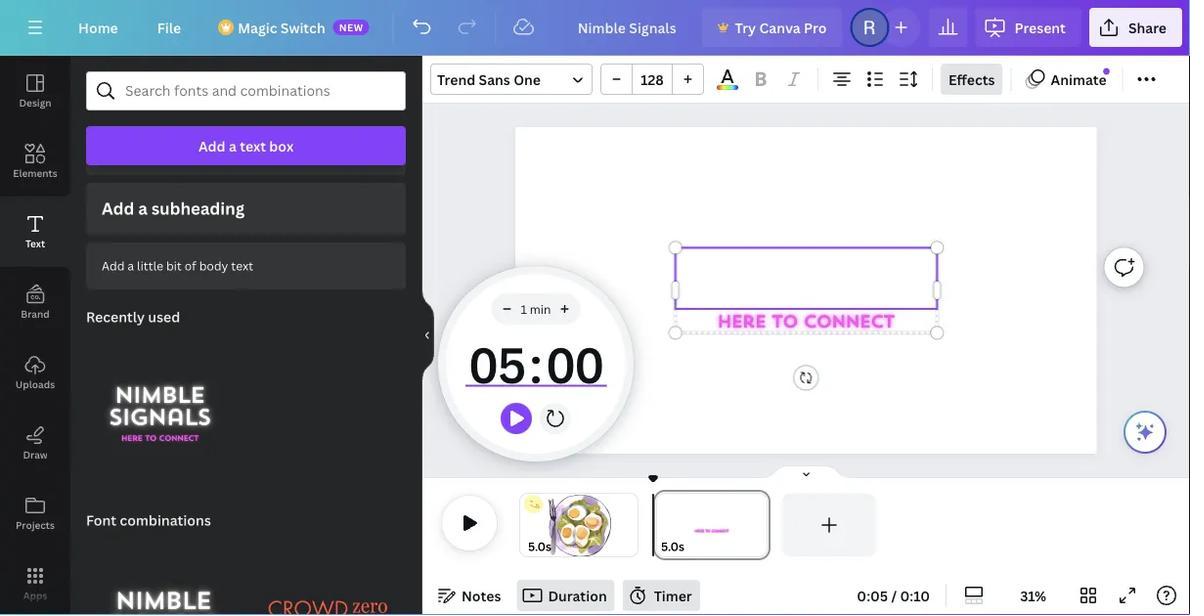 Task type: vqa. For each thing, say whether or not it's contained in the screenshot.
topmost Add
yes



Task type: locate. For each thing, give the bounding box(es) containing it.
5.0s
[[528, 539, 552, 555], [661, 539, 685, 555]]

color range image
[[717, 85, 738, 90]]

text right 'body'
[[231, 258, 253, 274]]

trimming, end edge slider left page title text box
[[624, 494, 638, 557]]

Search fonts and combinations search field
[[125, 72, 367, 110]]

recently
[[86, 307, 145, 326]]

0 horizontal spatial 5.0s
[[528, 539, 552, 555]]

00 button
[[543, 325, 607, 403]]

timer
[[465, 325, 607, 403]]

present
[[1015, 18, 1066, 37]]

trimming, start edge slider left page title text box
[[653, 494, 671, 557]]

one
[[514, 70, 541, 89]]

add
[[198, 136, 226, 155], [102, 197, 134, 220], [102, 258, 125, 274]]

2 5.0s from the left
[[661, 539, 685, 555]]

1 vertical spatial a
[[138, 197, 148, 220]]

Page title text field
[[693, 537, 701, 557]]

group
[[601, 64, 704, 95], [86, 528, 242, 615]]

magic switch
[[238, 18, 325, 37]]

1 vertical spatial add
[[102, 197, 134, 220]]

trimming, start edge slider
[[520, 494, 534, 557], [653, 494, 671, 557]]

elements button
[[0, 126, 70, 197]]

0 horizontal spatial trimming, start edge slider
[[520, 494, 534, 557]]

draw
[[23, 448, 48, 461]]

text
[[240, 136, 266, 155], [231, 258, 253, 274]]

add inside button
[[102, 197, 134, 220]]

hide pages image
[[760, 465, 854, 480]]

a for text
[[229, 136, 237, 155]]

add a little bit of body text button
[[86, 242, 406, 289]]

0 vertical spatial a
[[229, 136, 237, 155]]

add up subheading
[[198, 136, 226, 155]]

a
[[229, 136, 237, 155], [138, 197, 148, 220], [128, 258, 134, 274]]

trimming, start edge slider up duration button at the bottom
[[520, 494, 534, 557]]

try canva pro button
[[702, 8, 843, 47]]

share button
[[1090, 8, 1183, 47]]

5.0s button up duration button at the bottom
[[528, 537, 552, 557]]

text left the box
[[240, 136, 266, 155]]

to
[[772, 314, 798, 332]]

file
[[157, 18, 181, 37]]

new image
[[1104, 68, 1110, 75]]

/
[[892, 586, 897, 605]]

0:05
[[857, 586, 888, 605]]

side panel tab list
[[0, 56, 70, 615]]

file button
[[142, 8, 197, 47]]

a left the box
[[229, 136, 237, 155]]

5.0s for first 5.0s button from the right
[[661, 539, 685, 555]]

1 horizontal spatial trimming, start edge slider
[[653, 494, 671, 557]]

add a subheading button
[[86, 183, 406, 235]]

5.0s button
[[528, 537, 552, 557], [661, 537, 685, 557]]

new
[[339, 21, 364, 34]]

0 horizontal spatial 5.0s button
[[528, 537, 552, 557]]

trimming, end edge slider right page title text box
[[753, 494, 771, 557]]

add a subheading
[[102, 197, 245, 220]]

0 vertical spatial group
[[601, 64, 704, 95]]

2 vertical spatial a
[[128, 258, 134, 274]]

add left the little
[[102, 258, 125, 274]]

effects
[[949, 70, 995, 89]]

try canva pro
[[735, 18, 827, 37]]

trimming, end edge slider
[[624, 494, 638, 557], [753, 494, 771, 557]]

add for add a subheading
[[102, 197, 134, 220]]

05 button
[[465, 325, 529, 403]]

timer button
[[623, 580, 700, 611]]

a for subheading
[[138, 197, 148, 220]]

a inside button
[[138, 197, 148, 220]]

a left subheading
[[138, 197, 148, 220]]

None text field
[[674, 253, 935, 304]]

:
[[529, 331, 543, 397]]

add a text box
[[198, 136, 294, 155]]

1 horizontal spatial a
[[138, 197, 148, 220]]

duration button
[[517, 580, 615, 611]]

elements
[[13, 166, 57, 180]]

share
[[1129, 18, 1167, 37]]

1 horizontal spatial group
[[601, 64, 704, 95]]

a for little
[[128, 258, 134, 274]]

add left subheading
[[102, 197, 134, 220]]

font combinations
[[86, 511, 211, 530]]

1 5.0s from the left
[[528, 539, 552, 555]]

little
[[137, 258, 163, 274]]

box
[[269, 136, 294, 155]]

2 trimming, start edge slider from the left
[[653, 494, 671, 557]]

5.0s left page title text box
[[661, 539, 685, 555]]

5.0s button left page title text box
[[661, 537, 685, 557]]

a left the little
[[128, 258, 134, 274]]

0 horizontal spatial group
[[86, 528, 242, 615]]

5.0s up duration button at the bottom
[[528, 539, 552, 555]]

home
[[78, 18, 118, 37]]

1 trimming, end edge slider from the left
[[624, 494, 638, 557]]

0 vertical spatial add
[[198, 136, 226, 155]]

add for add a text box
[[198, 136, 226, 155]]

2 horizontal spatial a
[[229, 136, 237, 155]]

apps button
[[0, 549, 70, 615]]

0 horizontal spatial trimming, end edge slider
[[624, 494, 638, 557]]

1 horizontal spatial 5.0s button
[[661, 537, 685, 557]]

2 trimming, end edge slider from the left
[[753, 494, 771, 557]]

0:05 / 0:10
[[857, 586, 930, 605]]

trend sans one
[[437, 70, 541, 89]]

canva
[[760, 18, 801, 37]]

design button
[[0, 56, 70, 126]]

uploads button
[[0, 337, 70, 408]]

1 horizontal spatial trimming, end edge slider
[[753, 494, 771, 557]]

draw button
[[0, 408, 70, 478]]

canva assistant image
[[1134, 421, 1157, 444]]

animate
[[1051, 70, 1107, 89]]

used
[[148, 307, 180, 326]]

1 horizontal spatial 5.0s
[[661, 539, 685, 555]]

0 horizontal spatial a
[[128, 258, 134, 274]]

2 vertical spatial add
[[102, 258, 125, 274]]



Task type: describe. For each thing, give the bounding box(es) containing it.
0:10
[[901, 586, 930, 605]]

effects button
[[941, 64, 1003, 95]]

brand button
[[0, 267, 70, 337]]

1 5.0s button from the left
[[528, 537, 552, 557]]

timer
[[654, 586, 692, 605]]

bit
[[166, 258, 182, 274]]

trimming, end edge slider for first trimming, start edge slider from left
[[624, 494, 638, 557]]

hide image
[[422, 289, 434, 382]]

05 : 00
[[468, 331, 603, 397]]

magic
[[238, 18, 277, 37]]

00
[[546, 331, 603, 397]]

text
[[25, 237, 45, 250]]

apps
[[23, 589, 47, 602]]

try
[[735, 18, 756, 37]]

design
[[19, 96, 51, 109]]

– – number field
[[639, 70, 666, 89]]

recently used
[[86, 307, 180, 326]]

add a text box button
[[86, 126, 406, 165]]

2 5.0s button from the left
[[661, 537, 685, 557]]

trimming, end edge slider for second trimming, start edge slider
[[753, 494, 771, 557]]

connect
[[804, 314, 894, 332]]

main menu bar
[[0, 0, 1191, 56]]

05
[[468, 331, 525, 397]]

here
[[717, 314, 766, 332]]

1 trimming, start edge slider from the left
[[520, 494, 534, 557]]

body
[[199, 258, 228, 274]]

uploads
[[15, 378, 55, 391]]

1 vertical spatial group
[[86, 528, 242, 615]]

notes
[[462, 586, 501, 605]]

trend
[[437, 70, 476, 89]]

trend sans one button
[[430, 64, 593, 95]]

add for add a little bit of body text
[[102, 258, 125, 274]]

31%
[[1020, 586, 1047, 605]]

1 min
[[521, 301, 551, 317]]

text button
[[0, 197, 70, 267]]

pro
[[804, 18, 827, 37]]

notes button
[[430, 580, 509, 611]]

animate button
[[1020, 64, 1115, 95]]

1
[[521, 301, 527, 317]]

add a little bit of body text
[[102, 258, 253, 274]]

of
[[185, 258, 196, 274]]

5.0s for first 5.0s button from left
[[528, 539, 552, 555]]

combinations
[[120, 511, 211, 530]]

1 vertical spatial text
[[231, 258, 253, 274]]

brand
[[21, 307, 50, 320]]

timer containing 05
[[465, 325, 607, 403]]

present button
[[976, 8, 1082, 47]]

31% button
[[1002, 580, 1065, 611]]

home link
[[63, 8, 134, 47]]

sans
[[479, 70, 510, 89]]

font
[[86, 511, 117, 530]]

projects
[[16, 518, 55, 532]]

projects button
[[0, 478, 70, 549]]

switch
[[281, 18, 325, 37]]

min
[[530, 301, 551, 317]]

0 vertical spatial text
[[240, 136, 266, 155]]

duration
[[548, 586, 607, 605]]

here to connect
[[717, 314, 894, 332]]

Design title text field
[[562, 8, 694, 47]]

subheading
[[151, 197, 245, 220]]



